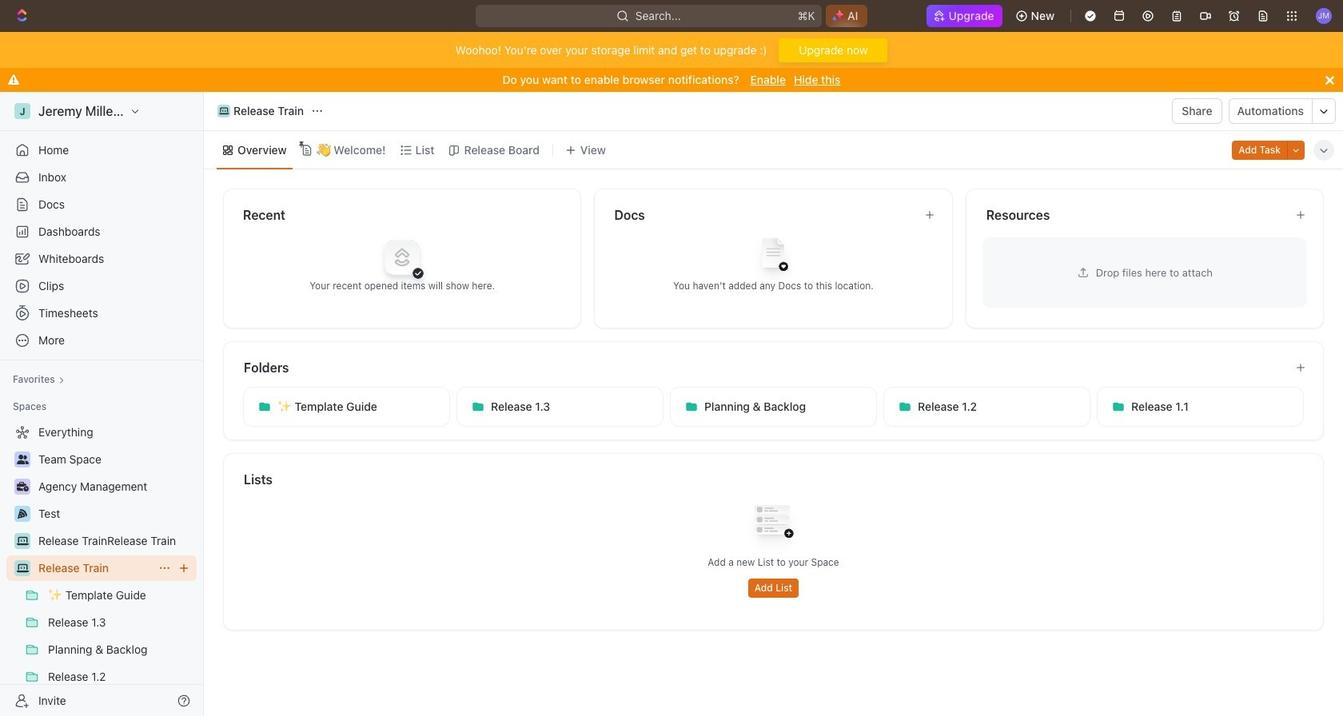 Task type: vqa. For each thing, say whether or not it's contained in the screenshot.
leftmost Space
no



Task type: locate. For each thing, give the bounding box(es) containing it.
no most used docs image
[[742, 225, 806, 289]]

sidebar navigation
[[0, 92, 207, 717]]

tree inside sidebar 'navigation'
[[6, 420, 197, 717]]

jeremy miller's workspace, , element
[[14, 103, 30, 119]]

business time image
[[16, 482, 28, 492]]

user group image
[[16, 455, 28, 465]]

pizza slice image
[[18, 510, 27, 519]]

tree
[[6, 420, 197, 717]]

laptop code image
[[219, 107, 229, 115], [16, 537, 28, 546], [16, 564, 28, 574]]



Task type: describe. For each thing, give the bounding box(es) containing it.
no recent items image
[[371, 225, 435, 289]]

1 vertical spatial laptop code image
[[16, 537, 28, 546]]

2 vertical spatial laptop code image
[[16, 564, 28, 574]]

dropdown menu image
[[1292, 206, 1314, 228]]

0 vertical spatial laptop code image
[[219, 107, 229, 115]]

no lists icon. image
[[742, 493, 806, 557]]



